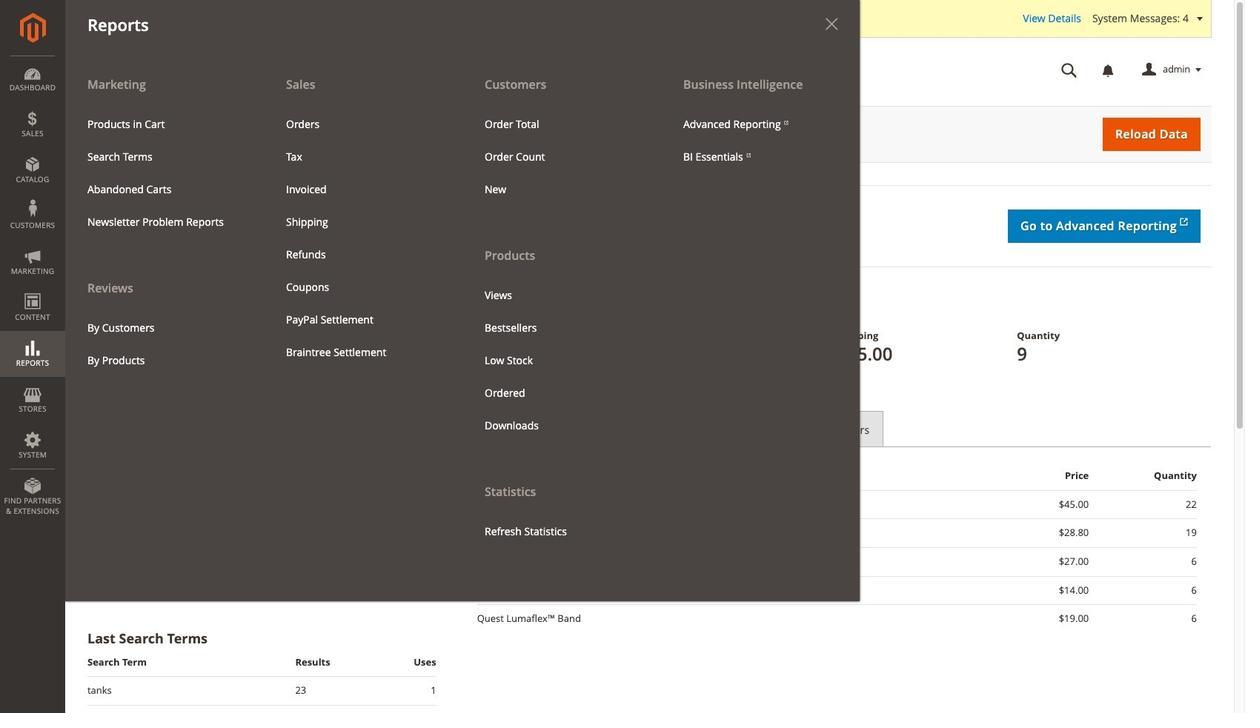 Task type: vqa. For each thing, say whether or not it's contained in the screenshot.
Magento Admin Panel ICON
yes



Task type: locate. For each thing, give the bounding box(es) containing it.
menu
[[65, 68, 860, 602], [65, 68, 264, 377], [463, 68, 661, 548], [76, 108, 253, 239], [275, 108, 451, 369], [474, 108, 650, 206], [672, 108, 849, 173], [474, 279, 650, 442], [76, 312, 253, 377]]

menu bar
[[0, 0, 860, 602]]



Task type: describe. For each thing, give the bounding box(es) containing it.
magento admin panel image
[[20, 13, 46, 43]]



